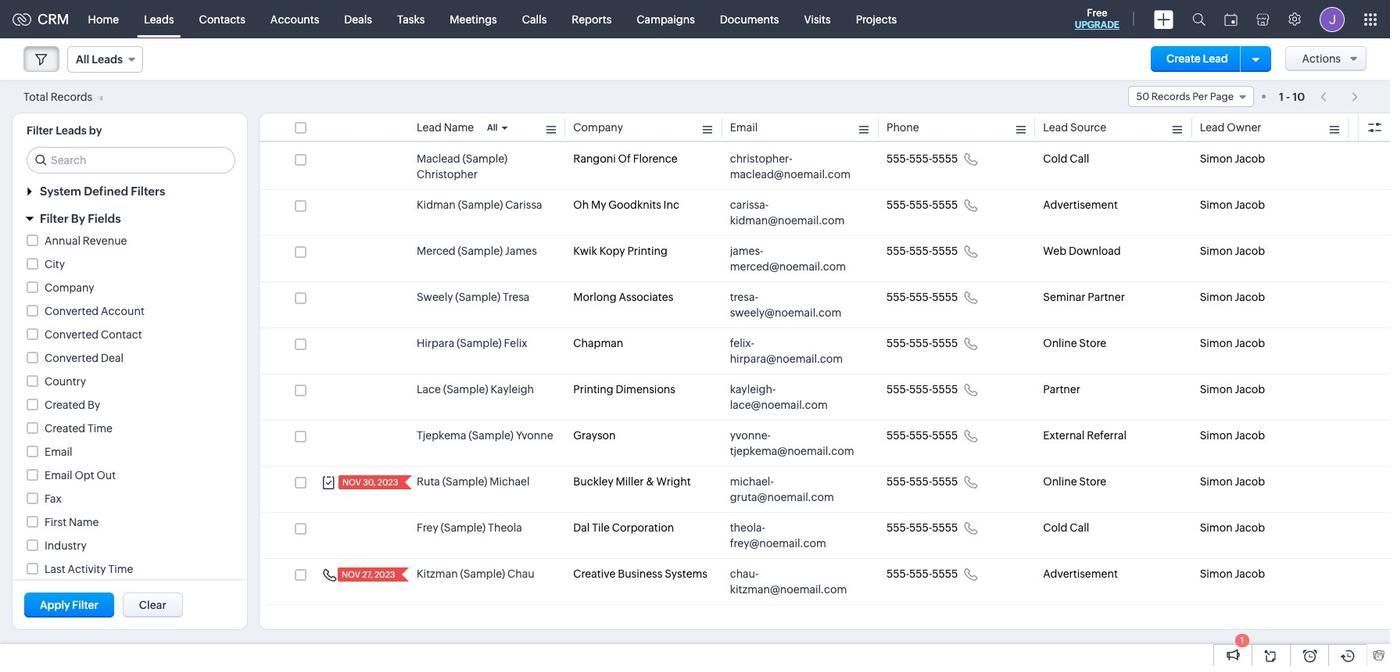 Task type: vqa. For each thing, say whether or not it's contained in the screenshot.


Task type: locate. For each thing, give the bounding box(es) containing it.
frey (sample) theola link
[[417, 520, 522, 536]]

store down external referral
[[1080, 476, 1107, 488]]

lead name
[[417, 121, 474, 134]]

maclead (sample) christopher
[[417, 153, 508, 181]]

9 simon from the top
[[1200, 522, 1233, 534]]

0 vertical spatial converted
[[45, 305, 99, 318]]

loading image
[[95, 95, 103, 101]]

by up created time
[[88, 399, 100, 411]]

felix- hirpara@noemail.com link
[[730, 336, 856, 367]]

contact
[[101, 329, 142, 341]]

nov for ruta
[[343, 478, 361, 487]]

1 vertical spatial store
[[1080, 476, 1107, 488]]

1 vertical spatial all
[[487, 123, 498, 132]]

0 vertical spatial advertisement
[[1044, 199, 1118, 211]]

0 horizontal spatial records
[[51, 90, 92, 103]]

florence
[[633, 153, 678, 165]]

simon jacob for carissa- kidman@noemail.com
[[1200, 199, 1266, 211]]

2 created from the top
[[45, 422, 85, 435]]

seminar partner
[[1044, 291, 1126, 304]]

2023 right 27,
[[375, 570, 395, 580]]

lead up maclead
[[417, 121, 442, 134]]

5555 for tresa- sweely@noemail.com
[[933, 291, 958, 304]]

2023 right 30,
[[378, 478, 398, 487]]

simon jacob for theola- frey@noemail.com
[[1200, 522, 1266, 534]]

leads right home
[[144, 13, 174, 25]]

8 5555 from the top
[[933, 476, 958, 488]]

printing up grayson
[[574, 383, 614, 396]]

6 jacob from the top
[[1236, 383, 1266, 396]]

0 vertical spatial printing
[[628, 245, 668, 257]]

1 vertical spatial cold
[[1044, 522, 1068, 534]]

555-555-5555 for felix- hirpara@noemail.com
[[887, 337, 958, 350]]

home link
[[76, 0, 132, 38]]

external referral
[[1044, 429, 1127, 442]]

1 555-555-5555 from the top
[[887, 153, 958, 165]]

2 store from the top
[[1080, 476, 1107, 488]]

2 online store from the top
[[1044, 476, 1107, 488]]

9 555-555-5555 from the top
[[887, 522, 958, 534]]

1 vertical spatial 1
[[1241, 636, 1245, 645]]

1 simon from the top
[[1200, 153, 1233, 165]]

0 vertical spatial leads
[[144, 13, 174, 25]]

kayleigh- lace@noemail.com
[[730, 383, 828, 411]]

all for all leads
[[76, 53, 89, 66]]

2 jacob from the top
[[1236, 199, 1266, 211]]

1 vertical spatial online
[[1044, 476, 1078, 488]]

filters
[[131, 185, 165, 198]]

0 vertical spatial call
[[1070, 153, 1090, 165]]

2 cold from the top
[[1044, 522, 1068, 534]]

3 converted from the top
[[45, 352, 99, 365]]

30,
[[363, 478, 376, 487]]

6 simon jacob from the top
[[1200, 383, 1266, 396]]

1 converted from the top
[[45, 305, 99, 318]]

1 online from the top
[[1044, 337, 1078, 350]]

converted contact
[[45, 329, 142, 341]]

555-555-5555 for michael- gruta@noemail.com
[[887, 476, 958, 488]]

3 simon from the top
[[1200, 245, 1233, 257]]

5555 for yvonne- tjepkema@noemail.com
[[933, 429, 958, 442]]

0 vertical spatial store
[[1080, 337, 1107, 350]]

1 store from the top
[[1080, 337, 1107, 350]]

0 vertical spatial 1
[[1280, 90, 1284, 103]]

(sample) left chau
[[460, 568, 505, 580]]

sweely (sample) tresa
[[417, 291, 530, 304]]

5555 for kayleigh- lace@noemail.com
[[933, 383, 958, 396]]

1 vertical spatial leads
[[92, 53, 123, 66]]

records left loading image
[[51, 90, 92, 103]]

filter for filter by fields
[[40, 212, 69, 225]]

4 jacob from the top
[[1236, 291, 1266, 304]]

lead for lead source
[[1044, 121, 1069, 134]]

555-555-5555 for carissa- kidman@noemail.com
[[887, 199, 958, 211]]

0 vertical spatial all
[[76, 53, 89, 66]]

1 cold from the top
[[1044, 153, 1068, 165]]

lead for lead name
[[417, 121, 442, 134]]

2 advertisement from the top
[[1044, 568, 1118, 580]]

name right first
[[69, 516, 99, 529]]

2 converted from the top
[[45, 329, 99, 341]]

1 vertical spatial partner
[[1044, 383, 1081, 396]]

lead right the create
[[1204, 52, 1229, 65]]

1 horizontal spatial all
[[487, 123, 498, 132]]

online for michael- gruta@noemail.com
[[1044, 476, 1078, 488]]

converted up country
[[45, 352, 99, 365]]

created
[[45, 399, 85, 411], [45, 422, 85, 435]]

corporation
[[612, 522, 674, 534]]

0 horizontal spatial all
[[76, 53, 89, 66]]

out
[[97, 469, 116, 482]]

1 jacob from the top
[[1236, 153, 1266, 165]]

row group
[[260, 144, 1391, 605]]

wright
[[657, 476, 691, 488]]

1 5555 from the top
[[933, 153, 958, 165]]

all up total records
[[76, 53, 89, 66]]

1 horizontal spatial partner
[[1088, 291, 1126, 304]]

2 simon from the top
[[1200, 199, 1233, 211]]

filter up "annual"
[[40, 212, 69, 225]]

fax
[[45, 493, 62, 505]]

store down seminar partner
[[1080, 337, 1107, 350]]

kwik
[[574, 245, 598, 257]]

1 vertical spatial name
[[69, 516, 99, 529]]

1 vertical spatial call
[[1070, 522, 1090, 534]]

time down created by
[[88, 422, 113, 435]]

4 555-555-5555 from the top
[[887, 291, 958, 304]]

partner up external
[[1044, 383, 1081, 396]]

system
[[40, 185, 81, 198]]

advertisement
[[1044, 199, 1118, 211], [1044, 568, 1118, 580]]

by up annual revenue
[[71, 212, 85, 225]]

felix
[[504, 337, 528, 350]]

filter down total
[[27, 124, 53, 137]]

5555 for christopher- maclead@noemail.com
[[933, 153, 958, 165]]

5 5555 from the top
[[933, 337, 958, 350]]

partner
[[1088, 291, 1126, 304], [1044, 383, 1081, 396]]

simon jacob for james- merced@noemail.com
[[1200, 245, 1266, 257]]

accounts
[[271, 13, 319, 25]]

time right activity
[[108, 563, 133, 576]]

0 horizontal spatial printing
[[574, 383, 614, 396]]

2 vertical spatial filter
[[72, 599, 98, 612]]

10 simon from the top
[[1200, 568, 1233, 580]]

all up maclead (sample) christopher link
[[487, 123, 498, 132]]

10 simon jacob from the top
[[1200, 568, 1266, 580]]

7 jacob from the top
[[1236, 429, 1266, 442]]

upgrade
[[1075, 20, 1120, 31]]

1 created from the top
[[45, 399, 85, 411]]

10 5555 from the top
[[933, 568, 958, 580]]

online store down seminar partner
[[1044, 337, 1107, 350]]

&
[[646, 476, 654, 488]]

4 5555 from the top
[[933, 291, 958, 304]]

name up maclead
[[444, 121, 474, 134]]

leads link
[[132, 0, 187, 38]]

1 horizontal spatial printing
[[628, 245, 668, 257]]

lead left owner
[[1200, 121, 1225, 134]]

2 cold call from the top
[[1044, 522, 1090, 534]]

555-555-5555 for theola- frey@noemail.com
[[887, 522, 958, 534]]

filter by fields
[[40, 212, 121, 225]]

email up christopher-
[[730, 121, 758, 134]]

rangoni
[[574, 153, 616, 165]]

2 horizontal spatial leads
[[144, 13, 174, 25]]

7 555-555-5555 from the top
[[887, 429, 958, 442]]

7 simon from the top
[[1200, 429, 1233, 442]]

michael- gruta@noemail.com link
[[730, 474, 856, 505]]

profile element
[[1311, 0, 1355, 38]]

simon
[[1200, 153, 1233, 165], [1200, 199, 1233, 211], [1200, 245, 1233, 257], [1200, 291, 1233, 304], [1200, 337, 1233, 350], [1200, 383, 1233, 396], [1200, 429, 1233, 442], [1200, 476, 1233, 488], [1200, 522, 1233, 534], [1200, 568, 1233, 580]]

8 jacob from the top
[[1236, 476, 1266, 488]]

simon jacob for michael- gruta@noemail.com
[[1200, 476, 1266, 488]]

1 horizontal spatial records
[[1152, 91, 1191, 102]]

6 555-555-5555 from the top
[[887, 383, 958, 396]]

1 vertical spatial filter
[[40, 212, 69, 225]]

deals
[[344, 13, 372, 25]]

(sample) left "yvonne"
[[469, 429, 514, 442]]

1 vertical spatial converted
[[45, 329, 99, 341]]

(sample) right ruta
[[442, 476, 488, 488]]

3 5555 from the top
[[933, 245, 958, 257]]

cold for theola- frey@noemail.com
[[1044, 522, 1068, 534]]

search element
[[1184, 0, 1216, 38]]

0 horizontal spatial name
[[69, 516, 99, 529]]

industry
[[45, 540, 87, 552]]

filter inside button
[[72, 599, 98, 612]]

0 vertical spatial cold call
[[1044, 153, 1090, 165]]

0 horizontal spatial leads
[[56, 124, 87, 137]]

0 vertical spatial by
[[71, 212, 85, 225]]

(sample) left felix
[[457, 337, 502, 350]]

call for theola- frey@noemail.com
[[1070, 522, 1090, 534]]

1 for 1 - 10
[[1280, 90, 1284, 103]]

morlong
[[574, 291, 617, 304]]

(sample) for chau
[[460, 568, 505, 580]]

1 horizontal spatial company
[[574, 121, 623, 134]]

8 simon from the top
[[1200, 476, 1233, 488]]

0 horizontal spatial 1
[[1241, 636, 1245, 645]]

6 simon from the top
[[1200, 383, 1233, 396]]

leads left by
[[56, 124, 87, 137]]

2 vertical spatial converted
[[45, 352, 99, 365]]

0 vertical spatial online store
[[1044, 337, 1107, 350]]

clear
[[139, 599, 166, 612]]

simon jacob for christopher- maclead@noemail.com
[[1200, 153, 1266, 165]]

jacob for michael- gruta@noemail.com
[[1236, 476, 1266, 488]]

printing right kopy
[[628, 245, 668, 257]]

cold call
[[1044, 153, 1090, 165], [1044, 522, 1090, 534]]

calls
[[522, 13, 547, 25]]

last activity time
[[45, 563, 133, 576]]

filter inside dropdown button
[[40, 212, 69, 225]]

converted for converted account
[[45, 305, 99, 318]]

jacob for carissa- kidman@noemail.com
[[1236, 199, 1266, 211]]

(sample) left tresa
[[456, 291, 501, 304]]

0 horizontal spatial company
[[45, 282, 94, 294]]

nov 30, 2023
[[343, 478, 398, 487]]

jacob for theola- frey@noemail.com
[[1236, 522, 1266, 534]]

converted up converted contact
[[45, 305, 99, 318]]

2 555-555-5555 from the top
[[887, 199, 958, 211]]

james-
[[730, 245, 764, 257]]

annual revenue
[[45, 235, 127, 247]]

1 horizontal spatial 1
[[1280, 90, 1284, 103]]

records right 50
[[1152, 91, 1191, 102]]

0 vertical spatial created
[[45, 399, 85, 411]]

create menu image
[[1155, 10, 1174, 29]]

call for christopher- maclead@noemail.com
[[1070, 153, 1090, 165]]

kwik kopy printing
[[574, 245, 668, 257]]

nov left 30,
[[343, 478, 361, 487]]

cold call for christopher- maclead@noemail.com
[[1044, 153, 1090, 165]]

(sample) for kayleigh
[[443, 383, 489, 396]]

activity
[[68, 563, 106, 576]]

4 simon from the top
[[1200, 291, 1233, 304]]

2 5555 from the top
[[933, 199, 958, 211]]

tjepkema
[[417, 429, 467, 442]]

1 vertical spatial cold call
[[1044, 522, 1090, 534]]

email down created time
[[45, 446, 72, 458]]

company down city
[[45, 282, 94, 294]]

8 simon jacob from the top
[[1200, 476, 1266, 488]]

sweely (sample) tresa link
[[417, 289, 530, 305]]

2 call from the top
[[1070, 522, 1090, 534]]

9 5555 from the top
[[933, 522, 958, 534]]

online store down external referral
[[1044, 476, 1107, 488]]

0 vertical spatial company
[[574, 121, 623, 134]]

7 5555 from the top
[[933, 429, 958, 442]]

1 vertical spatial 2023
[[375, 570, 395, 580]]

records for total
[[51, 90, 92, 103]]

jacob for kayleigh- lace@noemail.com
[[1236, 383, 1266, 396]]

online down seminar
[[1044, 337, 1078, 350]]

(sample) up christopher
[[463, 153, 508, 165]]

converted up converted deal
[[45, 329, 99, 341]]

christopher
[[417, 168, 478, 181]]

0 horizontal spatial by
[[71, 212, 85, 225]]

1 vertical spatial advertisement
[[1044, 568, 1118, 580]]

555-555-5555 for chau- kitzman@noemail.com
[[887, 568, 958, 580]]

555-555-5555 for kayleigh- lace@noemail.com
[[887, 383, 958, 396]]

converted for converted contact
[[45, 329, 99, 341]]

simon jacob for tresa- sweely@noemail.com
[[1200, 291, 1266, 304]]

felix- hirpara@noemail.com
[[730, 337, 843, 365]]

merced@noemail.com
[[730, 260, 846, 273]]

2 simon jacob from the top
[[1200, 199, 1266, 211]]

by
[[89, 124, 102, 137]]

0 vertical spatial 2023
[[378, 478, 398, 487]]

1 cold call from the top
[[1044, 153, 1090, 165]]

7 simon jacob from the top
[[1200, 429, 1266, 442]]

crm
[[38, 11, 69, 27]]

0 vertical spatial online
[[1044, 337, 1078, 350]]

2 online from the top
[[1044, 476, 1078, 488]]

9 jacob from the top
[[1236, 522, 1266, 534]]

referral
[[1087, 429, 1127, 442]]

2 vertical spatial leads
[[56, 124, 87, 137]]

simon for james- merced@noemail.com
[[1200, 245, 1233, 257]]

1 - 10
[[1280, 90, 1306, 103]]

(sample) left "james"
[[458, 245, 503, 257]]

(sample) inside maclead (sample) christopher
[[463, 153, 508, 165]]

deal
[[101, 352, 124, 365]]

leads for filter leads by
[[56, 124, 87, 137]]

8 555-555-5555 from the top
[[887, 476, 958, 488]]

visits link
[[792, 0, 844, 38]]

michael- gruta@noemail.com
[[730, 476, 835, 504]]

phone
[[887, 121, 920, 134]]

2023
[[378, 478, 398, 487], [375, 570, 395, 580]]

jacob for felix- hirpara@noemail.com
[[1236, 337, 1266, 350]]

(sample) down maclead (sample) christopher link
[[458, 199, 503, 211]]

total
[[23, 90, 48, 103]]

hirpara (sample) felix link
[[417, 336, 528, 351]]

5 555-555-5555 from the top
[[887, 337, 958, 350]]

10 jacob from the top
[[1236, 568, 1266, 580]]

1 simon jacob from the top
[[1200, 153, 1266, 165]]

sweely
[[417, 291, 453, 304]]

2023 for kitzman (sample) chau
[[375, 570, 395, 580]]

1 advertisement from the top
[[1044, 199, 1118, 211]]

3 555-555-5555 from the top
[[887, 245, 958, 257]]

1 horizontal spatial by
[[88, 399, 100, 411]]

chapman
[[574, 337, 624, 350]]

(sample) right frey
[[441, 522, 486, 534]]

simon for kayleigh- lace@noemail.com
[[1200, 383, 1233, 396]]

simon jacob for kayleigh- lace@noemail.com
[[1200, 383, 1266, 396]]

0 vertical spatial name
[[444, 121, 474, 134]]

opt
[[75, 469, 94, 482]]

9 simon jacob from the top
[[1200, 522, 1266, 534]]

goodknits
[[609, 199, 662, 211]]

6 5555 from the top
[[933, 383, 958, 396]]

free
[[1088, 7, 1108, 19]]

0 vertical spatial filter
[[27, 124, 53, 137]]

1 vertical spatial nov
[[342, 570, 361, 580]]

5 simon from the top
[[1200, 337, 1233, 350]]

leads up loading image
[[92, 53, 123, 66]]

navigation
[[1313, 85, 1367, 108]]

all inside field
[[76, 53, 89, 66]]

1 horizontal spatial leads
[[92, 53, 123, 66]]

reports link
[[560, 0, 624, 38]]

10 555-555-5555 from the top
[[887, 568, 958, 580]]

0 vertical spatial time
[[88, 422, 113, 435]]

online down external
[[1044, 476, 1078, 488]]

theola
[[488, 522, 522, 534]]

1 horizontal spatial name
[[444, 121, 474, 134]]

yvonne- tjepkema@noemail.com
[[730, 429, 855, 458]]

0 vertical spatial cold
[[1044, 153, 1068, 165]]

0 vertical spatial nov
[[343, 478, 361, 487]]

5 simon jacob from the top
[[1200, 337, 1266, 350]]

(sample) right the lace
[[443, 383, 489, 396]]

chau- kitzman@noemail.com link
[[730, 566, 856, 598]]

maclead (sample) christopher link
[[417, 151, 558, 182]]

nov
[[343, 478, 361, 487], [342, 570, 361, 580]]

lace (sample) kayleigh link
[[417, 382, 534, 397]]

kidman (sample) carissa
[[417, 199, 543, 211]]

email up fax
[[45, 469, 72, 482]]

simon for chau- kitzman@noemail.com
[[1200, 568, 1233, 580]]

jacob for tresa- sweely@noemail.com
[[1236, 291, 1266, 304]]

jacob
[[1236, 153, 1266, 165], [1236, 199, 1266, 211], [1236, 245, 1266, 257], [1236, 291, 1266, 304], [1236, 337, 1266, 350], [1236, 383, 1266, 396], [1236, 429, 1266, 442], [1236, 476, 1266, 488], [1236, 522, 1266, 534], [1236, 568, 1266, 580]]

1 vertical spatial online store
[[1044, 476, 1107, 488]]

1 online store from the top
[[1044, 337, 1107, 350]]

merced (sample) james
[[417, 245, 537, 257]]

accounts link
[[258, 0, 332, 38]]

company up rangoni
[[574, 121, 623, 134]]

Search text field
[[27, 148, 235, 173]]

by inside dropdown button
[[71, 212, 85, 225]]

3 jacob from the top
[[1236, 245, 1266, 257]]

(sample) for felix
[[457, 337, 502, 350]]

lead left "source" at top right
[[1044, 121, 1069, 134]]

all for all
[[487, 123, 498, 132]]

records inside field
[[1152, 91, 1191, 102]]

3 simon jacob from the top
[[1200, 245, 1266, 257]]

created by
[[45, 399, 100, 411]]

documents link
[[708, 0, 792, 38]]

simon for theola- frey@noemail.com
[[1200, 522, 1233, 534]]

partner right seminar
[[1088, 291, 1126, 304]]

search image
[[1193, 13, 1206, 26]]

1 vertical spatial by
[[88, 399, 100, 411]]

4 simon jacob from the top
[[1200, 291, 1266, 304]]

5 jacob from the top
[[1236, 337, 1266, 350]]

1 call from the top
[[1070, 153, 1090, 165]]

created down country
[[45, 399, 85, 411]]

created down created by
[[45, 422, 85, 435]]

1 vertical spatial created
[[45, 422, 85, 435]]

ruta (sample) michael link
[[417, 474, 530, 490]]

leads inside field
[[92, 53, 123, 66]]

tasks link
[[385, 0, 438, 38]]

nov left 27,
[[342, 570, 361, 580]]

filter right apply
[[72, 599, 98, 612]]



Task type: describe. For each thing, give the bounding box(es) containing it.
name for first name
[[69, 516, 99, 529]]

chau-
[[730, 568, 759, 580]]

online for felix- hirpara@noemail.com
[[1044, 337, 1078, 350]]

email opt out
[[45, 469, 116, 482]]

jacob for yvonne- tjepkema@noemail.com
[[1236, 429, 1266, 442]]

(sample) for tresa
[[456, 291, 501, 304]]

documents
[[720, 13, 779, 25]]

50
[[1137, 91, 1150, 102]]

5555 for theola- frey@noemail.com
[[933, 522, 958, 534]]

kidman
[[417, 199, 456, 211]]

meetings
[[450, 13, 497, 25]]

filter by fields button
[[13, 205, 247, 232]]

555-555-5555 for tresa- sweely@noemail.com
[[887, 291, 958, 304]]

crm link
[[13, 11, 69, 27]]

create menu element
[[1145, 0, 1184, 38]]

created for created by
[[45, 399, 85, 411]]

miller
[[616, 476, 644, 488]]

calendar image
[[1225, 13, 1238, 25]]

tile
[[592, 522, 610, 534]]

free upgrade
[[1075, 7, 1120, 31]]

tjepkema (sample) yvonne link
[[417, 428, 554, 444]]

deals link
[[332, 0, 385, 38]]

filter leads by
[[27, 124, 102, 137]]

kidman (sample) carissa link
[[417, 197, 543, 213]]

advertisement for carissa- kidman@noemail.com
[[1044, 199, 1118, 211]]

nov for kitzman
[[342, 570, 361, 580]]

apply
[[40, 599, 70, 612]]

1 vertical spatial company
[[45, 282, 94, 294]]

store for michael- gruta@noemail.com
[[1080, 476, 1107, 488]]

cold for christopher- maclead@noemail.com
[[1044, 153, 1068, 165]]

tjepkema@noemail.com
[[730, 445, 855, 458]]

records for 50
[[1152, 91, 1191, 102]]

cold call for theola- frey@noemail.com
[[1044, 522, 1090, 534]]

555-555-5555 for james- merced@noemail.com
[[887, 245, 958, 257]]

5555 for felix- hirpara@noemail.com
[[933, 337, 958, 350]]

nov 27, 2023 link
[[338, 568, 397, 582]]

contacts
[[199, 13, 245, 25]]

owner
[[1228, 121, 1262, 134]]

external
[[1044, 429, 1085, 442]]

lead owner
[[1200, 121, 1262, 134]]

sweely@noemail.com
[[730, 307, 842, 319]]

1 vertical spatial time
[[108, 563, 133, 576]]

simon for yvonne- tjepkema@noemail.com
[[1200, 429, 1233, 442]]

frey (sample) theola
[[417, 522, 522, 534]]

visits
[[804, 13, 831, 25]]

store for felix- hirpara@noemail.com
[[1080, 337, 1107, 350]]

simon for carissa- kidman@noemail.com
[[1200, 199, 1233, 211]]

filter for filter leads by
[[27, 124, 53, 137]]

simon for christopher- maclead@noemail.com
[[1200, 153, 1233, 165]]

(sample) for james
[[458, 245, 503, 257]]

simon for michael- gruta@noemail.com
[[1200, 476, 1233, 488]]

2 vertical spatial email
[[45, 469, 72, 482]]

simon for felix- hirpara@noemail.com
[[1200, 337, 1233, 350]]

555-555-5555 for christopher- maclead@noemail.com
[[887, 153, 958, 165]]

simon jacob for chau- kitzman@noemail.com
[[1200, 568, 1266, 580]]

27,
[[362, 570, 373, 580]]

1 for 1
[[1241, 636, 1245, 645]]

tjepkema (sample) yvonne
[[417, 429, 554, 442]]

0 horizontal spatial partner
[[1044, 383, 1081, 396]]

2023 for ruta (sample) michael
[[378, 478, 398, 487]]

system defined filters
[[40, 185, 165, 198]]

create lead button
[[1151, 46, 1244, 72]]

country
[[45, 375, 86, 388]]

james- merced@noemail.com link
[[730, 243, 856, 275]]

simon jacob for yvonne- tjepkema@noemail.com
[[1200, 429, 1266, 442]]

city
[[45, 258, 65, 271]]

jacob for christopher- maclead@noemail.com
[[1236, 153, 1266, 165]]

my
[[591, 199, 607, 211]]

simon jacob for felix- hirpara@noemail.com
[[1200, 337, 1266, 350]]

gruta@noemail.com
[[730, 491, 835, 504]]

apply filter button
[[24, 593, 114, 618]]

account
[[101, 305, 145, 318]]

first name
[[45, 516, 99, 529]]

name for lead name
[[444, 121, 474, 134]]

last
[[45, 563, 65, 576]]

online store for michael- gruta@noemail.com
[[1044, 476, 1107, 488]]

contacts link
[[187, 0, 258, 38]]

kayleigh- lace@noemail.com link
[[730, 382, 856, 413]]

by for filter
[[71, 212, 85, 225]]

555-555-5555 for yvonne- tjepkema@noemail.com
[[887, 429, 958, 442]]

grayson
[[574, 429, 616, 442]]

lace
[[417, 383, 441, 396]]

fields
[[88, 212, 121, 225]]

actions
[[1303, 52, 1342, 65]]

row group containing maclead (sample) christopher
[[260, 144, 1391, 605]]

all leads
[[76, 53, 123, 66]]

(sample) for michael
[[442, 476, 488, 488]]

All Leads field
[[67, 46, 143, 73]]

converted for converted deal
[[45, 352, 99, 365]]

of
[[618, 153, 631, 165]]

home
[[88, 13, 119, 25]]

ruta (sample) michael
[[417, 476, 530, 488]]

5555 for james- merced@noemail.com
[[933, 245, 958, 257]]

lead inside create lead button
[[1204, 52, 1229, 65]]

0 vertical spatial partner
[[1088, 291, 1126, 304]]

0 vertical spatial email
[[730, 121, 758, 134]]

10
[[1293, 90, 1306, 103]]

kidman@noemail.com
[[730, 214, 845, 227]]

felix-
[[730, 337, 755, 350]]

leads for all leads
[[92, 53, 123, 66]]

5555 for carissa- kidman@noemail.com
[[933, 199, 958, 211]]

advertisement for chau- kitzman@noemail.com
[[1044, 568, 1118, 580]]

printing dimensions
[[574, 383, 676, 396]]

web
[[1044, 245, 1067, 257]]

per
[[1193, 91, 1209, 102]]

simon for tresa- sweely@noemail.com
[[1200, 291, 1233, 304]]

(sample) for theola
[[441, 522, 486, 534]]

tasks
[[397, 13, 425, 25]]

kayleigh-
[[730, 383, 776, 396]]

create lead
[[1167, 52, 1229, 65]]

(sample) for carissa
[[458, 199, 503, 211]]

carissa-
[[730, 199, 769, 211]]

annual
[[45, 235, 81, 247]]

profile image
[[1320, 7, 1345, 32]]

logo image
[[13, 13, 31, 25]]

dal
[[574, 522, 590, 534]]

tresa
[[503, 291, 530, 304]]

5555 for chau- kitzman@noemail.com
[[933, 568, 958, 580]]

tresa- sweely@noemail.com
[[730, 291, 842, 319]]

jacob for james- merced@noemail.com
[[1236, 245, 1266, 257]]

inc
[[664, 199, 680, 211]]

1 vertical spatial printing
[[574, 383, 614, 396]]

1 vertical spatial email
[[45, 446, 72, 458]]

created for created time
[[45, 422, 85, 435]]

kitzman@noemail.com
[[730, 584, 847, 596]]

campaigns link
[[624, 0, 708, 38]]

50 Records Per Page field
[[1128, 86, 1255, 107]]

chau
[[508, 568, 535, 580]]

(sample) for christopher
[[463, 153, 508, 165]]

lace@noemail.com
[[730, 399, 828, 411]]

carissa
[[505, 199, 543, 211]]

christopher-
[[730, 153, 793, 165]]

hirpara (sample) felix
[[417, 337, 528, 350]]

nov 27, 2023
[[342, 570, 395, 580]]

lead for lead owner
[[1200, 121, 1225, 134]]

kitzman (sample) chau link
[[417, 566, 535, 582]]

maclead@noemail.com
[[730, 168, 851, 181]]

frey
[[417, 522, 439, 534]]

download
[[1069, 245, 1121, 257]]

hirpara@noemail.com
[[730, 353, 843, 365]]

james
[[505, 245, 537, 257]]

by for created
[[88, 399, 100, 411]]

jacob for chau- kitzman@noemail.com
[[1236, 568, 1266, 580]]

(sample) for yvonne
[[469, 429, 514, 442]]

online store for felix- hirpara@noemail.com
[[1044, 337, 1107, 350]]

5555 for michael- gruta@noemail.com
[[933, 476, 958, 488]]

theola-
[[730, 522, 766, 534]]



